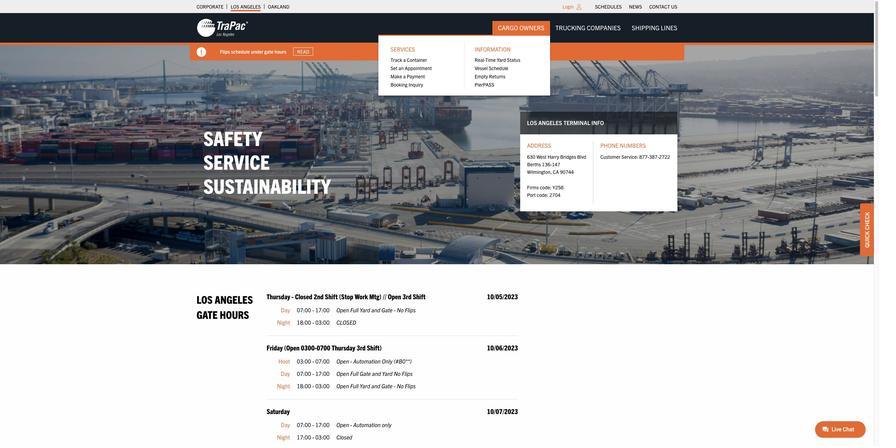Task type: vqa. For each thing, say whether or not it's contained in the screenshot.


Task type: describe. For each thing, give the bounding box(es) containing it.
147
[[552, 161, 561, 167]]

wilmington,
[[528, 169, 552, 175]]

yard inside real-time yard status vessel schedule empty returns pierpass
[[497, 57, 506, 63]]

17:00 for open full gate and yard no flips
[[316, 370, 330, 377]]

blvd
[[578, 153, 587, 160]]

0 horizontal spatial thursday
[[267, 292, 290, 301]]

payment
[[407, 73, 425, 79]]

angeles for los angeles gate hours
[[215, 293, 253, 306]]

oakland
[[268, 3, 290, 10]]

booking
[[391, 81, 408, 88]]

pierpass link
[[470, 80, 544, 89]]

real-
[[475, 57, 486, 63]]

10/05/2023
[[487, 292, 518, 301]]

ca
[[553, 169, 559, 175]]

status
[[507, 57, 521, 63]]

(open
[[284, 343, 300, 352]]

2nd
[[314, 292, 324, 301]]

2 a from the top
[[404, 73, 406, 79]]

//
[[383, 292, 387, 301]]

customer
[[601, 153, 621, 160]]

login
[[563, 3, 574, 10]]

quick check
[[864, 212, 871, 248]]

0700
[[317, 343, 331, 352]]

companies
[[587, 24, 621, 32]]

bridges
[[561, 153, 577, 160]]

phone numbers
[[601, 142, 646, 149]]

1 shift from the left
[[325, 292, 338, 301]]

thursday - closed 2nd shift (stop work mtg) // open 3rd shift
[[267, 292, 426, 301]]

03:00 for open full yard and gate - no flips
[[316, 382, 330, 389]]

los angeles
[[231, 3, 261, 10]]

07:00 for open - automation only
[[297, 421, 311, 428]]

y258
[[553, 184, 564, 190]]

1 a from the top
[[404, 57, 406, 63]]

2 vertical spatial and
[[372, 382, 381, 389]]

only
[[382, 358, 393, 365]]

information
[[475, 46, 511, 53]]

services link
[[385, 43, 459, 56]]

work
[[355, 292, 368, 301]]

day for saturday
[[281, 421, 290, 428]]

17:00 - 03:00
[[297, 434, 330, 440]]

1 full from the top
[[350, 307, 359, 313]]

west
[[537, 153, 547, 160]]

open full yard and gate - no flips for 03:00
[[337, 382, 416, 389]]

address
[[528, 142, 551, 149]]

gate inside los angeles gate hours
[[197, 307, 218, 321]]

2 night from the top
[[277, 382, 290, 389]]

real-time yard status vessel schedule empty returns pierpass
[[475, 57, 521, 88]]

automation for saturday
[[354, 421, 381, 428]]

inquiry
[[409, 81, 423, 88]]

set
[[391, 65, 398, 71]]

lines
[[661, 24, 678, 32]]

0 horizontal spatial closed
[[295, 292, 313, 301]]

corporate link
[[197, 2, 224, 11]]

corporate
[[197, 3, 224, 10]]

make
[[391, 73, 402, 79]]

17:00 for open full yard and gate - no flips
[[316, 307, 330, 313]]

safety
[[204, 125, 263, 150]]

services
[[391, 46, 415, 53]]

harry
[[548, 153, 560, 160]]

3 full from the top
[[350, 382, 359, 389]]

track a container link
[[385, 56, 459, 64]]

service:
[[622, 153, 639, 160]]

friday  (open 0300-0700 thursday 3rd shift)
[[267, 343, 382, 352]]

cargo owners menu item
[[379, 21, 550, 95]]

schedule
[[489, 65, 509, 71]]

returns
[[489, 73, 506, 79]]

owners
[[520, 24, 545, 32]]

menu for services
[[385, 56, 459, 89]]

630
[[528, 153, 536, 160]]

yard down open full gate and yard no flips
[[360, 382, 370, 389]]

2 full from the top
[[350, 370, 359, 377]]

berths
[[528, 161, 541, 167]]

2 shift from the left
[[413, 292, 426, 301]]

login link
[[563, 3, 574, 10]]

firms
[[528, 184, 539, 190]]

flips schedule under gate hours
[[220, 48, 287, 55]]

banner containing cargo owners
[[0, 13, 880, 95]]

contact us
[[650, 3, 678, 10]]

booking inquiry link
[[385, 80, 459, 89]]

oakland link
[[268, 2, 290, 11]]

los angeles gate hours
[[197, 293, 253, 321]]

open full yard and gate - no flips for 17:00
[[337, 307, 416, 313]]

(stop
[[339, 292, 354, 301]]

closed
[[337, 319, 357, 326]]

menu for cargo owners
[[379, 35, 550, 95]]

shipping lines link
[[627, 21, 683, 35]]

no for 18:00 - 03:00
[[397, 382, 404, 389]]

los for los angeles gate hours
[[197, 293, 213, 306]]

gate
[[265, 48, 274, 55]]

no for 07:00 - 17:00
[[397, 307, 404, 313]]

los angeles terminal info
[[528, 119, 604, 126]]

empty returns link
[[470, 72, 544, 80]]

yard down only
[[382, 370, 393, 377]]

terminal
[[564, 119, 591, 126]]

services menu item
[[385, 43, 459, 89]]

us
[[672, 3, 678, 10]]

angeles for los angeles
[[241, 3, 261, 10]]

quick
[[864, 231, 871, 248]]

menu for information
[[470, 56, 544, 89]]

solid image
[[197, 47, 206, 57]]

gate down //
[[382, 307, 393, 313]]

18:00 for closed
[[297, 319, 311, 326]]

news
[[629, 3, 643, 10]]

los angeles image
[[197, 18, 248, 37]]

flips inside banner
[[220, 48, 230, 55]]

info
[[592, 119, 604, 126]]

angeles for los angeles terminal info
[[539, 119, 563, 126]]

contact us link
[[650, 2, 678, 11]]



Task type: locate. For each thing, give the bounding box(es) containing it.
1 vertical spatial los
[[528, 119, 538, 126]]

10/07/2023
[[487, 407, 518, 416]]

18:00 for open full yard and gate - no flips
[[297, 382, 311, 389]]

day for thursday - closed 2nd shift (stop work mtg) // open 3rd shift
[[281, 307, 290, 313]]

0 horizontal spatial 3rd
[[357, 343, 366, 352]]

03:00 - 07:00
[[297, 358, 330, 365]]

sustainability
[[204, 173, 331, 198]]

safety service sustainability
[[204, 125, 331, 198]]

hoot
[[279, 358, 290, 365]]

yard down work at the bottom left of page
[[360, 307, 370, 313]]

open
[[388, 292, 401, 301], [337, 307, 349, 313], [337, 358, 349, 365], [337, 370, 349, 377], [337, 382, 349, 389], [337, 421, 349, 428]]

gate down open full gate and yard no flips
[[382, 382, 393, 389]]

automation for friday  (open 0300-0700 thursday 3rd shift)
[[354, 358, 381, 365]]

0 vertical spatial code:
[[540, 184, 552, 190]]

make a payment link
[[385, 72, 459, 80]]

an
[[399, 65, 404, 71]]

2 vertical spatial full
[[350, 382, 359, 389]]

los inside los angeles link
[[231, 3, 239, 10]]

2 vertical spatial los
[[197, 293, 213, 306]]

07:00 - 17:00 for thursday - closed 2nd shift (stop work mtg) // open 3rd shift
[[297, 307, 330, 313]]

877-
[[640, 153, 650, 160]]

news link
[[629, 2, 643, 11]]

read
[[297, 48, 310, 55]]

angeles up hours
[[215, 293, 253, 306]]

and down mtg)
[[372, 307, 381, 313]]

07:00 for open full yard and gate - no flips
[[297, 307, 311, 313]]

1 vertical spatial menu bar
[[379, 21, 683, 95]]

2 day from the top
[[281, 370, 290, 377]]

a right make
[[404, 73, 406, 79]]

1 day from the top
[[281, 307, 290, 313]]

container
[[407, 57, 427, 63]]

angeles up the address
[[539, 119, 563, 126]]

2 vertical spatial night
[[277, 434, 290, 440]]

1 night from the top
[[277, 319, 290, 326]]

and down open - automation only (#b0**)
[[372, 370, 381, 377]]

2 vertical spatial angeles
[[215, 293, 253, 306]]

0 horizontal spatial los
[[197, 293, 213, 306]]

service
[[204, 149, 270, 174]]

1 vertical spatial no
[[394, 370, 401, 377]]

18:00 - 03:00 for open full yard and gate - no flips
[[297, 382, 330, 389]]

1 vertical spatial day
[[281, 370, 290, 377]]

1 vertical spatial 07:00 - 17:00
[[297, 370, 330, 377]]

yard
[[497, 57, 506, 63], [360, 307, 370, 313], [382, 370, 393, 377], [360, 382, 370, 389]]

menu containing services
[[379, 35, 550, 95]]

07:00 - 17:00 down 03:00 - 07:00
[[297, 370, 330, 377]]

07:00 - 17:00 down 2nd
[[297, 307, 330, 313]]

track a container set an appointment make a payment booking inquiry
[[391, 57, 432, 88]]

hours
[[220, 307, 249, 321]]

1 vertical spatial 3rd
[[357, 343, 366, 352]]

1 vertical spatial 18:00 - 03:00
[[297, 382, 330, 389]]

only
[[382, 421, 392, 428]]

open - automation only
[[337, 421, 392, 428]]

10/06/2023
[[487, 343, 518, 352]]

0 vertical spatial night
[[277, 319, 290, 326]]

los for los angeles
[[231, 3, 239, 10]]

1 vertical spatial closed
[[337, 434, 352, 440]]

los angeles link
[[231, 2, 261, 11]]

open full gate and yard no flips
[[337, 370, 413, 377]]

136-
[[542, 161, 552, 167]]

code: right port
[[537, 192, 549, 198]]

18:00 - 03:00 for closed
[[297, 319, 330, 326]]

menu containing real-time yard status
[[470, 56, 544, 89]]

trucking
[[556, 24, 586, 32]]

1 vertical spatial automation
[[354, 421, 381, 428]]

track
[[391, 57, 402, 63]]

full
[[350, 307, 359, 313], [350, 370, 359, 377], [350, 382, 359, 389]]

2 horizontal spatial los
[[528, 119, 538, 126]]

2 vertical spatial day
[[281, 421, 290, 428]]

menu bar containing cargo owners
[[379, 21, 683, 95]]

vessel schedule link
[[470, 64, 544, 72]]

cargo
[[498, 24, 518, 32]]

gate left hours
[[197, 307, 218, 321]]

night up (open
[[277, 319, 290, 326]]

a right track
[[404, 57, 406, 63]]

2 vertical spatial 07:00 - 17:00
[[297, 421, 330, 428]]

angeles inside los angeles gate hours
[[215, 293, 253, 306]]

firms code:  y258 port code:  2704
[[528, 184, 564, 198]]

3 day from the top
[[281, 421, 290, 428]]

menu containing track a container
[[385, 56, 459, 89]]

1 vertical spatial code:
[[537, 192, 549, 198]]

customer service: 877-387-2722
[[601, 153, 671, 160]]

18:00 - 03:00 down 03:00 - 07:00
[[297, 382, 330, 389]]

90744
[[560, 169, 574, 175]]

1 horizontal spatial 3rd
[[403, 292, 412, 301]]

0 vertical spatial closed
[[295, 292, 313, 301]]

(#b0**)
[[394, 358, 412, 365]]

3 night from the top
[[277, 434, 290, 440]]

hours
[[275, 48, 287, 55]]

night down saturday
[[277, 434, 290, 440]]

07:00 for open full gate and yard no flips
[[297, 370, 311, 377]]

0 vertical spatial 3rd
[[403, 292, 412, 301]]

1 horizontal spatial thursday
[[332, 343, 356, 352]]

mtg)
[[370, 292, 382, 301]]

schedules
[[596, 3, 622, 10]]

1 vertical spatial a
[[404, 73, 406, 79]]

automation up open full gate and yard no flips
[[354, 358, 381, 365]]

1 horizontal spatial los
[[231, 3, 239, 10]]

0 vertical spatial a
[[404, 57, 406, 63]]

information menu item
[[470, 43, 544, 89]]

closed
[[295, 292, 313, 301], [337, 434, 352, 440]]

1 open full yard and gate - no flips from the top
[[337, 307, 416, 313]]

automation left only
[[354, 421, 381, 428]]

1 vertical spatial thursday
[[332, 343, 356, 352]]

open full yard and gate - no flips down mtg)
[[337, 307, 416, 313]]

2 open full yard and gate - no flips from the top
[[337, 382, 416, 389]]

menu bar containing schedules
[[592, 2, 681, 11]]

trucking companies
[[556, 24, 621, 32]]

code: up 2704
[[540, 184, 552, 190]]

shipping lines
[[632, 24, 678, 32]]

07:00 - 17:00 for saturday
[[297, 421, 330, 428]]

night for thursday - closed 2nd shift (stop work mtg) // open 3rd shift
[[277, 319, 290, 326]]

schedules link
[[596, 2, 622, 11]]

time
[[486, 57, 496, 63]]

0 vertical spatial day
[[281, 307, 290, 313]]

full up closed at the bottom left of page
[[350, 307, 359, 313]]

18:00
[[297, 319, 311, 326], [297, 382, 311, 389]]

1 18:00 - 03:00 from the top
[[297, 319, 330, 326]]

shipping
[[632, 24, 660, 32]]

03:00 for closed
[[316, 319, 330, 326]]

0 vertical spatial angeles
[[241, 3, 261, 10]]

3rd left shift)
[[357, 343, 366, 352]]

1 07:00 - 17:00 from the top
[[297, 307, 330, 313]]

387-
[[650, 153, 660, 160]]

1 horizontal spatial shift
[[413, 292, 426, 301]]

2 vertical spatial no
[[397, 382, 404, 389]]

night down hoot
[[277, 382, 290, 389]]

automation
[[354, 358, 381, 365], [354, 421, 381, 428]]

0 horizontal spatial shift
[[325, 292, 338, 301]]

phone
[[601, 142, 619, 149]]

2 automation from the top
[[354, 421, 381, 428]]

0 vertical spatial 07:00 - 17:00
[[297, 307, 330, 313]]

vessel
[[475, 65, 488, 71]]

2 18:00 from the top
[[297, 382, 311, 389]]

17:00 for open - automation only
[[316, 421, 330, 428]]

light image
[[577, 4, 582, 10]]

0 vertical spatial menu bar
[[592, 2, 681, 11]]

a
[[404, 57, 406, 63], [404, 73, 406, 79]]

under
[[251, 48, 263, 55]]

3rd
[[403, 292, 412, 301], [357, 343, 366, 352]]

0 vertical spatial open full yard and gate - no flips
[[337, 307, 416, 313]]

schedule
[[231, 48, 250, 55]]

menu bar
[[592, 2, 681, 11], [379, 21, 683, 95]]

and down open full gate and yard no flips
[[372, 382, 381, 389]]

pierpass
[[475, 81, 495, 88]]

07:00 - 17:00 up 17:00 - 03:00
[[297, 421, 330, 428]]

banner
[[0, 13, 880, 95]]

port
[[528, 192, 536, 198]]

1 automation from the top
[[354, 358, 381, 365]]

night
[[277, 319, 290, 326], [277, 382, 290, 389], [277, 434, 290, 440]]

03:00 for closed
[[316, 434, 330, 440]]

numbers
[[620, 142, 646, 149]]

0 vertical spatial no
[[397, 307, 404, 313]]

0 vertical spatial thursday
[[267, 292, 290, 301]]

2704
[[550, 192, 561, 198]]

1 vertical spatial angeles
[[539, 119, 563, 126]]

0 vertical spatial and
[[372, 307, 381, 313]]

1 vertical spatial and
[[372, 370, 381, 377]]

and
[[372, 307, 381, 313], [372, 370, 381, 377], [372, 382, 381, 389]]

3rd right //
[[403, 292, 412, 301]]

0 vertical spatial 18:00
[[297, 319, 311, 326]]

cargo owners
[[498, 24, 545, 32]]

open full yard and gate - no flips down open full gate and yard no flips
[[337, 382, 416, 389]]

empty
[[475, 73, 488, 79]]

code:
[[540, 184, 552, 190], [537, 192, 549, 198]]

real-time yard status link
[[470, 56, 544, 64]]

1 vertical spatial open full yard and gate - no flips
[[337, 382, 416, 389]]

los for los angeles terminal info
[[528, 119, 538, 126]]

contact
[[650, 3, 671, 10]]

saturday
[[267, 407, 290, 416]]

18:00 - 03:00 up 0300-
[[297, 319, 330, 326]]

menu bar inside banner
[[379, 21, 683, 95]]

1 vertical spatial night
[[277, 382, 290, 389]]

1 vertical spatial full
[[350, 370, 359, 377]]

3 07:00 - 17:00 from the top
[[297, 421, 330, 428]]

0 vertical spatial los
[[231, 3, 239, 10]]

shift)
[[367, 343, 382, 352]]

angeles left oakland link
[[241, 3, 261, 10]]

menu
[[379, 35, 550, 95], [385, 56, 459, 89], [470, 56, 544, 89]]

18:00 - 03:00
[[297, 319, 330, 326], [297, 382, 330, 389]]

1 horizontal spatial closed
[[337, 434, 352, 440]]

2 07:00 - 17:00 from the top
[[297, 370, 330, 377]]

2 18:00 - 03:00 from the top
[[297, 382, 330, 389]]

gate down open - automation only (#b0**)
[[360, 370, 371, 377]]

no
[[397, 307, 404, 313], [394, 370, 401, 377], [397, 382, 404, 389]]

yard up schedule
[[497, 57, 506, 63]]

los inside los angeles gate hours
[[197, 293, 213, 306]]

17:00
[[316, 307, 330, 313], [316, 370, 330, 377], [316, 421, 330, 428], [297, 434, 311, 440]]

1 18:00 from the top
[[297, 319, 311, 326]]

night for saturday
[[277, 434, 290, 440]]

cargo owners link
[[493, 21, 550, 35]]

open full yard and gate - no flips
[[337, 307, 416, 313], [337, 382, 416, 389]]

0 vertical spatial 18:00 - 03:00
[[297, 319, 330, 326]]

2722
[[660, 153, 671, 160]]

18:00 down 03:00 - 07:00
[[297, 382, 311, 389]]

18:00 up 0300-
[[297, 319, 311, 326]]

los
[[231, 3, 239, 10], [528, 119, 538, 126], [197, 293, 213, 306]]

0 vertical spatial automation
[[354, 358, 381, 365]]

full down open full gate and yard no flips
[[350, 382, 359, 389]]

closed down open - automation only
[[337, 434, 352, 440]]

0 vertical spatial full
[[350, 307, 359, 313]]

full down open - automation only (#b0**)
[[350, 370, 359, 377]]

closed left 2nd
[[295, 292, 313, 301]]

1 vertical spatial 18:00
[[297, 382, 311, 389]]



